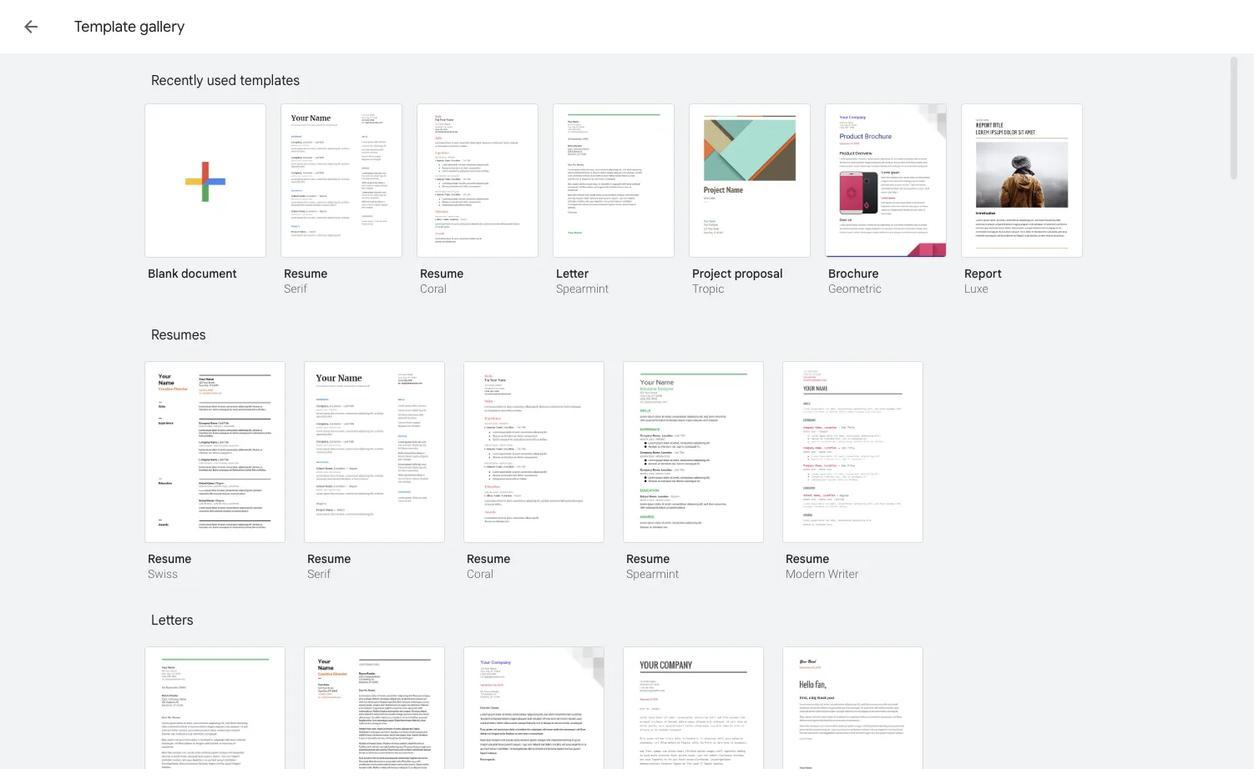 Task type: describe. For each thing, give the bounding box(es) containing it.
letters list box
[[144, 647, 1105, 770]]

proposal
[[735, 266, 783, 281]]

template gallery
[[74, 17, 185, 36]]

serif for resumes
[[307, 568, 331, 582]]

brochure
[[828, 266, 879, 281]]

letter option
[[553, 104, 675, 298]]

blank
[[148, 266, 178, 281]]

blank document option
[[144, 104, 266, 293]]

resume serif for recently used templates
[[284, 266, 328, 296]]

document
[[181, 266, 237, 281]]

resumes
[[151, 326, 206, 343]]

writer
[[828, 568, 859, 582]]

resume coral for resumes
[[467, 552, 510, 582]]

recently
[[151, 72, 203, 89]]

blank document
[[148, 266, 237, 281]]

project proposal option
[[689, 104, 811, 298]]

docs link
[[53, 10, 134, 47]]

recently used templates
[[151, 72, 300, 89]]

1 option from the left
[[144, 647, 286, 770]]

template
[[74, 17, 136, 36]]

tropic
[[692, 282, 724, 296]]

templates
[[240, 72, 300, 89]]

letters
[[151, 612, 193, 629]]

resume swiss
[[148, 552, 191, 582]]

brochure geometric
[[828, 266, 882, 296]]

resume modern writer
[[786, 552, 859, 582]]

project proposal tropic
[[692, 266, 783, 296]]

letter
[[556, 266, 589, 281]]



Task type: locate. For each thing, give the bounding box(es) containing it.
0 vertical spatial spearmint
[[556, 282, 609, 296]]

resume coral for recently used templates
[[420, 266, 464, 296]]

modern
[[786, 568, 825, 582]]

2 option from the left
[[304, 647, 445, 770]]

luxe
[[964, 282, 988, 296]]

1 horizontal spatial coral
[[467, 568, 493, 582]]

spearmint for resumes
[[626, 568, 679, 582]]

0 vertical spatial resume coral
[[420, 266, 464, 296]]

coral
[[420, 282, 447, 296], [467, 568, 493, 582]]

resume spearmint
[[626, 552, 679, 582]]

1 vertical spatial coral
[[467, 568, 493, 582]]

0 horizontal spatial coral
[[420, 282, 447, 296]]

coral inside recently used templates list box
[[420, 282, 447, 296]]

recently used templates list box
[[144, 100, 1105, 318]]

spearmint
[[556, 282, 609, 296], [626, 568, 679, 582]]

resume coral inside recently used templates list box
[[420, 266, 464, 296]]

coral for resumes
[[467, 568, 493, 582]]

used
[[207, 72, 236, 89]]

resume coral inside resumes list box
[[467, 552, 510, 582]]

report luxe
[[964, 266, 1002, 296]]

3 option from the left
[[463, 647, 605, 770]]

coral for recently used templates
[[420, 282, 447, 296]]

0 vertical spatial coral
[[420, 282, 447, 296]]

resume inside resume modern writer
[[786, 552, 829, 567]]

serif inside resumes list box
[[307, 568, 331, 582]]

resume serif inside recently used templates list box
[[284, 266, 328, 296]]

spearmint inside 'letter' option
[[556, 282, 609, 296]]

resume serif for resumes
[[307, 552, 351, 582]]

report
[[964, 266, 1002, 281]]

option
[[144, 647, 286, 770], [304, 647, 445, 770], [463, 647, 605, 770], [623, 647, 764, 770], [782, 647, 923, 770]]

docs
[[94, 16, 134, 38]]

geometric
[[828, 282, 882, 296]]

1 horizontal spatial resume coral
[[467, 552, 510, 582]]

serif for recently used templates
[[284, 282, 307, 296]]

1 vertical spatial spearmint
[[626, 568, 679, 582]]

report option
[[961, 104, 1083, 298]]

brochure option
[[825, 104, 947, 298]]

1 vertical spatial resume coral
[[467, 552, 510, 582]]

0 horizontal spatial resume coral
[[420, 266, 464, 296]]

1 vertical spatial serif
[[307, 568, 331, 582]]

swiss
[[148, 568, 178, 582]]

resume
[[284, 266, 328, 281], [420, 266, 464, 281], [148, 552, 191, 567], [307, 552, 351, 567], [467, 552, 510, 567], [626, 552, 670, 567], [786, 552, 829, 567]]

resume coral
[[420, 266, 464, 296], [467, 552, 510, 582]]

0 vertical spatial serif
[[284, 282, 307, 296]]

resume inside resume spearmint
[[626, 552, 670, 567]]

spearmint for recently used templates
[[556, 282, 609, 296]]

serif
[[284, 282, 307, 296], [307, 568, 331, 582]]

resume serif
[[284, 266, 328, 296], [307, 552, 351, 582]]

resume serif inside resumes list box
[[307, 552, 351, 582]]

spearmint inside resumes list box
[[626, 568, 679, 582]]

choose template dialog dialog
[[0, 0, 1254, 770]]

resume option
[[281, 104, 402, 298], [417, 104, 539, 298], [144, 362, 286, 584], [304, 362, 445, 584], [463, 362, 605, 584], [623, 362, 764, 584], [782, 362, 923, 584]]

serif inside recently used templates list box
[[284, 282, 307, 296]]

1 horizontal spatial spearmint
[[626, 568, 679, 582]]

0 vertical spatial resume serif
[[284, 266, 328, 296]]

5 option from the left
[[782, 647, 923, 770]]

resumes list box
[[144, 362, 1105, 604]]

0 horizontal spatial spearmint
[[556, 282, 609, 296]]

4 option from the left
[[623, 647, 764, 770]]

gallery
[[140, 17, 185, 36]]

letter spearmint
[[556, 266, 609, 296]]

1 vertical spatial resume serif
[[307, 552, 351, 582]]

project
[[692, 266, 732, 281]]

coral inside resumes list box
[[467, 568, 493, 582]]



Task type: vqa. For each thing, say whether or not it's contained in the screenshot.


